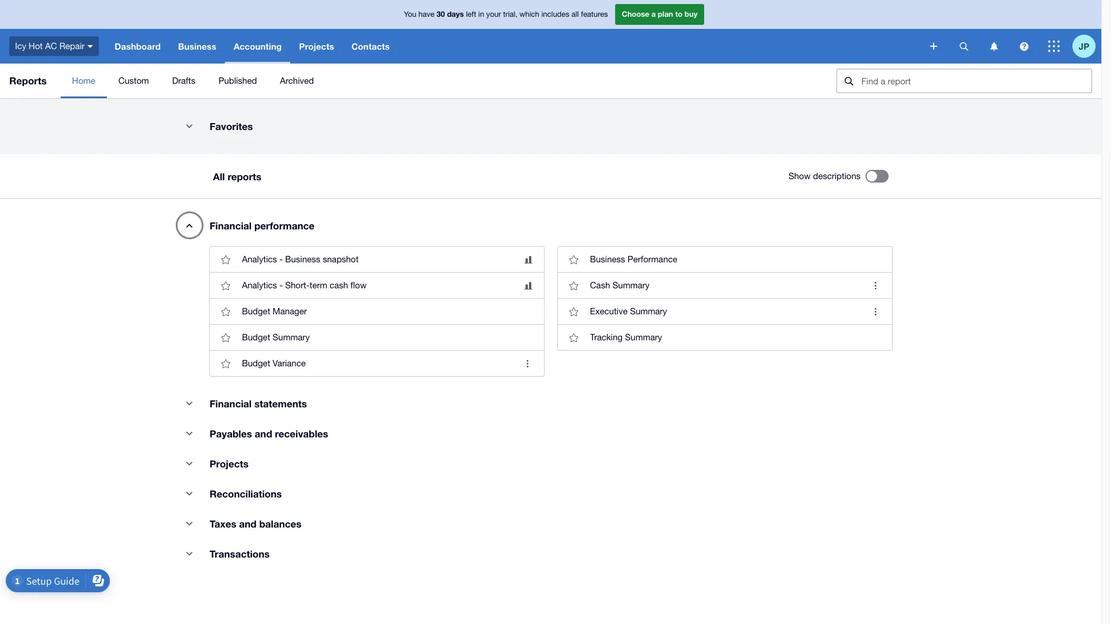 Task type: describe. For each thing, give the bounding box(es) containing it.
- for short-
[[280, 281, 283, 290]]

financial for financial performance
[[210, 220, 252, 232]]

1 horizontal spatial business
[[285, 255, 321, 264]]

taxes
[[210, 518, 237, 531]]

navigation containing dashboard
[[106, 29, 923, 64]]

tracking summary link
[[558, 325, 892, 351]]

jp
[[1079, 41, 1090, 51]]

financial for financial statements
[[210, 398, 252, 410]]

performance
[[628, 255, 678, 264]]

a
[[652, 9, 656, 19]]

you have 30 days left in your trial, which includes all features
[[404, 9, 608, 19]]

executive summary
[[590, 307, 668, 316]]

manager
[[273, 307, 307, 316]]

collapse report group image for financial statements
[[178, 392, 201, 415]]

show
[[789, 171, 811, 181]]

payables and receivables
[[210, 428, 328, 440]]

cash
[[590, 281, 611, 290]]

all
[[572, 10, 579, 19]]

projects button
[[291, 29, 343, 64]]

more options image for executive summary
[[865, 300, 888, 323]]

archived link
[[269, 64, 326, 98]]

banner containing jp
[[0, 0, 1102, 64]]

jp button
[[1073, 29, 1102, 64]]

and for payables
[[255, 428, 272, 440]]

budget for budget manager
[[242, 307, 270, 316]]

cash summary
[[590, 281, 650, 290]]

drafts
[[172, 76, 196, 86]]

favorite image for budget summary
[[214, 326, 238, 349]]

dashboard
[[115, 41, 161, 51]]

flow
[[351, 281, 367, 290]]

budget manager link
[[210, 299, 544, 325]]

icy hot ac repair button
[[0, 29, 106, 64]]

projects inside popup button
[[299, 41, 334, 51]]

tracking
[[590, 333, 623, 343]]

published link
[[207, 64, 269, 98]]

ac
[[45, 41, 57, 51]]

- for business
[[280, 255, 283, 264]]

budget variance
[[242, 359, 306, 369]]

Find a report text field
[[861, 69, 1092, 93]]

business performance
[[590, 255, 678, 264]]

transactions
[[210, 548, 270, 561]]

all
[[213, 170, 225, 183]]

business for business performance
[[590, 255, 626, 264]]

summary for cash summary
[[613, 281, 650, 290]]

favorite image for budget variance
[[214, 352, 238, 375]]

contacts
[[352, 41, 390, 51]]

home
[[72, 76, 95, 86]]

cash summary link
[[558, 273, 892, 299]]

all reports
[[213, 170, 262, 183]]

business for business
[[178, 41, 216, 51]]

favorite image for budget manager
[[214, 300, 238, 323]]

short-
[[285, 281, 310, 290]]

contacts button
[[343, 29, 399, 64]]

accounting button
[[225, 29, 291, 64]]

more options image for budget variance
[[516, 352, 540, 375]]

drafts link
[[161, 64, 207, 98]]

hot
[[29, 41, 43, 51]]

payables
[[210, 428, 252, 440]]

repair
[[59, 41, 85, 51]]

descriptions
[[814, 171, 861, 181]]

business button
[[170, 29, 225, 64]]

more options image
[[865, 274, 888, 297]]

tracking summary
[[590, 333, 663, 343]]



Task type: locate. For each thing, give the bounding box(es) containing it.
favorite image
[[214, 274, 238, 297], [214, 300, 238, 323], [214, 326, 238, 349], [214, 352, 238, 375]]

favorite image inside business performance link
[[563, 248, 586, 271]]

0 horizontal spatial projects
[[210, 458, 249, 470]]

collapse report group image for taxes and balances
[[178, 513, 201, 536]]

statements
[[255, 398, 307, 410]]

summary for budget summary
[[273, 333, 310, 343]]

budget for budget variance
[[242, 359, 270, 369]]

svg image inside icy hot ac repair popup button
[[88, 45, 93, 48]]

svg image
[[1049, 40, 1061, 52], [960, 42, 969, 51], [1020, 42, 1029, 51], [931, 43, 938, 50]]

1 horizontal spatial svg image
[[991, 42, 998, 51]]

analytics - short-term cash flow
[[242, 281, 367, 290]]

analytics for analytics - short-term cash flow
[[242, 281, 277, 290]]

1 - from the top
[[280, 255, 283, 264]]

and for taxes
[[239, 518, 257, 531]]

favorite image right more information about analytics - business snapshot image
[[563, 248, 586, 271]]

4 collapse report group image from the top
[[178, 543, 201, 566]]

favorite image for analytics - business snapshot
[[214, 248, 238, 271]]

summary up tracking summary
[[630, 307, 668, 316]]

to
[[676, 9, 683, 19]]

favorite image inside executive summary link
[[563, 300, 586, 323]]

analytics for analytics - business snapshot
[[242, 255, 277, 264]]

and down financial statements
[[255, 428, 272, 440]]

budget up "budget summary"
[[242, 307, 270, 316]]

reports
[[228, 170, 262, 183]]

snapshot
[[323, 255, 359, 264]]

0 vertical spatial projects
[[299, 41, 334, 51]]

collapse report group image for projects
[[178, 452, 201, 476]]

0 horizontal spatial svg image
[[88, 45, 93, 48]]

have
[[419, 10, 435, 19]]

1 vertical spatial budget
[[242, 333, 270, 343]]

plan
[[658, 9, 674, 19]]

includes
[[542, 10, 570, 19]]

icy
[[15, 41, 26, 51]]

favorite image for tracking summary
[[563, 326, 586, 349]]

financial
[[210, 220, 252, 232], [210, 398, 252, 410]]

0 vertical spatial collapse report group image
[[178, 115, 201, 138]]

1 vertical spatial financial
[[210, 398, 252, 410]]

3 favorite image from the top
[[214, 326, 238, 349]]

executive
[[590, 307, 628, 316]]

more information about analytics - short-term cash flow image
[[524, 282, 533, 290]]

budget for budget summary
[[242, 333, 270, 343]]

show descriptions
[[789, 171, 861, 181]]

financial performance
[[210, 220, 315, 232]]

svg image
[[991, 42, 998, 51], [88, 45, 93, 48]]

summary up the executive summary
[[613, 281, 650, 290]]

choose
[[622, 9, 650, 19]]

your
[[487, 10, 501, 19]]

you
[[404, 10, 417, 19]]

favorite image down the 'financial performance'
[[214, 248, 238, 271]]

and
[[255, 428, 272, 440], [239, 518, 257, 531]]

1 analytics from the top
[[242, 255, 277, 264]]

3 collapse report group image from the top
[[178, 513, 201, 536]]

2 analytics from the top
[[242, 281, 277, 290]]

favorite image for business performance
[[563, 248, 586, 271]]

2 collapse report group image from the top
[[178, 392, 201, 415]]

0 vertical spatial -
[[280, 255, 283, 264]]

financial up payables on the bottom
[[210, 398, 252, 410]]

business up analytics - short-term cash flow on the left top
[[285, 255, 321, 264]]

more options image
[[865, 300, 888, 323], [516, 352, 540, 375]]

1 vertical spatial more options image
[[516, 352, 540, 375]]

favorite image for executive summary
[[563, 300, 586, 323]]

projects down payables on the bottom
[[210, 458, 249, 470]]

menu containing home
[[60, 64, 828, 98]]

analytics down the 'financial performance'
[[242, 255, 277, 264]]

favorite image inside budget summary link
[[214, 326, 238, 349]]

more options image inside executive summary link
[[865, 300, 888, 323]]

3 budget from the top
[[242, 359, 270, 369]]

choose a plan to buy
[[622, 9, 698, 19]]

and right taxes
[[239, 518, 257, 531]]

performance
[[255, 220, 315, 232]]

left
[[466, 10, 477, 19]]

business up drafts
[[178, 41, 216, 51]]

2 favorite image from the top
[[214, 300, 238, 323]]

favorite image left tracking
[[563, 326, 586, 349]]

collapse report group image
[[178, 115, 201, 138], [178, 392, 201, 415], [178, 422, 201, 445]]

30
[[437, 9, 445, 19]]

svg image right repair
[[88, 45, 93, 48]]

0 horizontal spatial more options image
[[516, 352, 540, 375]]

variance
[[273, 359, 306, 369]]

features
[[581, 10, 608, 19]]

summary
[[613, 281, 650, 290], [630, 307, 668, 316], [273, 333, 310, 343], [625, 333, 663, 343]]

analytics - business snapshot
[[242, 255, 359, 264]]

days
[[447, 9, 464, 19]]

menu
[[60, 64, 828, 98]]

1 vertical spatial projects
[[210, 458, 249, 470]]

cash
[[330, 281, 348, 290]]

which
[[520, 10, 540, 19]]

collapse report group image for favorites
[[178, 115, 201, 138]]

archived
[[280, 76, 314, 86]]

summary down the executive summary
[[625, 333, 663, 343]]

dashboard link
[[106, 29, 170, 64]]

summary for tracking summary
[[625, 333, 663, 343]]

business up cash on the right top of page
[[590, 255, 626, 264]]

2 budget from the top
[[242, 333, 270, 343]]

2 financial from the top
[[210, 398, 252, 410]]

budget up the budget variance
[[242, 333, 270, 343]]

expand report group image
[[178, 214, 201, 237]]

1 budget from the top
[[242, 307, 270, 316]]

projects up archived
[[299, 41, 334, 51]]

receivables
[[275, 428, 328, 440]]

1 vertical spatial and
[[239, 518, 257, 531]]

buy
[[685, 9, 698, 19]]

favorite image
[[214, 248, 238, 271], [563, 248, 586, 271], [563, 274, 586, 297], [563, 300, 586, 323], [563, 326, 586, 349]]

term
[[310, 281, 327, 290]]

banner
[[0, 0, 1102, 64]]

favorite image for cash summary
[[563, 274, 586, 297]]

in
[[479, 10, 485, 19]]

navigation
[[106, 29, 923, 64]]

more options image inside budget variance link
[[516, 352, 540, 375]]

budget summary link
[[210, 325, 544, 351]]

-
[[280, 255, 283, 264], [280, 281, 283, 290]]

published
[[219, 76, 257, 86]]

financial statements
[[210, 398, 307, 410]]

0 vertical spatial more options image
[[865, 300, 888, 323]]

- left short-
[[280, 281, 283, 290]]

1 collapse report group image from the top
[[178, 452, 201, 476]]

0 vertical spatial analytics
[[242, 255, 277, 264]]

2 - from the top
[[280, 281, 283, 290]]

2 collapse report group image from the top
[[178, 483, 201, 506]]

business
[[178, 41, 216, 51], [285, 255, 321, 264], [590, 255, 626, 264]]

summary for executive summary
[[630, 307, 668, 316]]

accounting
[[234, 41, 282, 51]]

business performance link
[[558, 247, 892, 273]]

favorites
[[210, 120, 253, 132]]

2 vertical spatial collapse report group image
[[178, 422, 201, 445]]

1 horizontal spatial projects
[[299, 41, 334, 51]]

1 horizontal spatial more options image
[[865, 300, 888, 323]]

1 vertical spatial collapse report group image
[[178, 392, 201, 415]]

icy hot ac repair
[[15, 41, 85, 51]]

financial right expand report group 'icon'
[[210, 220, 252, 232]]

- down performance
[[280, 255, 283, 264]]

summary down manager
[[273, 333, 310, 343]]

analytics up budget manager
[[242, 281, 277, 290]]

favorite image inside tracking summary link
[[563, 326, 586, 349]]

budget summary
[[242, 333, 310, 343]]

2 horizontal spatial business
[[590, 255, 626, 264]]

balances
[[259, 518, 302, 531]]

favorite image left executive
[[563, 300, 586, 323]]

budget manager
[[242, 307, 307, 316]]

1 vertical spatial analytics
[[242, 281, 277, 290]]

4 favorite image from the top
[[214, 352, 238, 375]]

1 vertical spatial -
[[280, 281, 283, 290]]

collapse report group image
[[178, 452, 201, 476], [178, 483, 201, 506], [178, 513, 201, 536], [178, 543, 201, 566]]

2 vertical spatial budget
[[242, 359, 270, 369]]

collapse report group image for transactions
[[178, 543, 201, 566]]

budget down "budget summary"
[[242, 359, 270, 369]]

1 favorite image from the top
[[214, 274, 238, 297]]

business inside dropdown button
[[178, 41, 216, 51]]

executive summary link
[[558, 299, 892, 325]]

1 collapse report group image from the top
[[178, 115, 201, 138]]

favorite image left cash on the right top of page
[[563, 274, 586, 297]]

more information about analytics - business snapshot image
[[524, 256, 533, 264]]

0 vertical spatial budget
[[242, 307, 270, 316]]

collapse report group image for reconciliations
[[178, 483, 201, 506]]

custom
[[119, 76, 149, 86]]

favorite image for analytics - short-term cash flow
[[214, 274, 238, 297]]

svg image up find a report text box
[[991, 42, 998, 51]]

0 horizontal spatial business
[[178, 41, 216, 51]]

taxes and balances
[[210, 518, 302, 531]]

collapse report group image for payables and receivables
[[178, 422, 201, 445]]

None field
[[837, 69, 1093, 93]]

0 vertical spatial financial
[[210, 220, 252, 232]]

custom link
[[107, 64, 161, 98]]

reconciliations
[[210, 488, 282, 500]]

reports
[[9, 75, 47, 87]]

3 collapse report group image from the top
[[178, 422, 201, 445]]

trial,
[[503, 10, 518, 19]]

favorite image inside 'budget manager' link
[[214, 300, 238, 323]]

budget
[[242, 307, 270, 316], [242, 333, 270, 343], [242, 359, 270, 369]]

projects
[[299, 41, 334, 51], [210, 458, 249, 470]]

analytics
[[242, 255, 277, 264], [242, 281, 277, 290]]

home link
[[60, 64, 107, 98]]

0 vertical spatial and
[[255, 428, 272, 440]]

1 financial from the top
[[210, 220, 252, 232]]

budget variance link
[[210, 351, 544, 377]]



Task type: vqa. For each thing, say whether or not it's contained in the screenshot.
the Detailed
no



